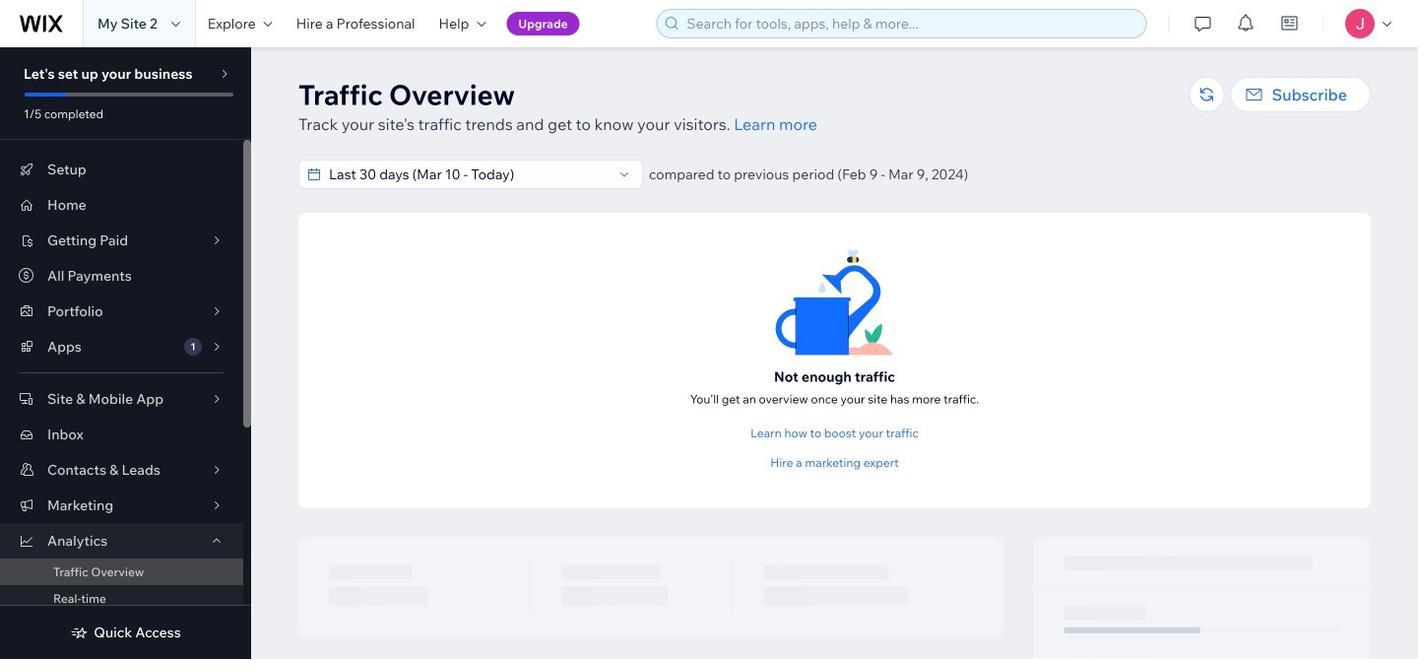 Task type: vqa. For each thing, say whether or not it's contained in the screenshot.
Themes
no



Task type: locate. For each thing, give the bounding box(es) containing it.
None field
[[323, 161, 613, 188]]

sidebar element
[[0, 47, 251, 659]]



Task type: describe. For each thing, give the bounding box(es) containing it.
page skeleton image
[[299, 538, 1372, 659]]

Search for tools, apps, help & more... field
[[681, 10, 1140, 37]]



